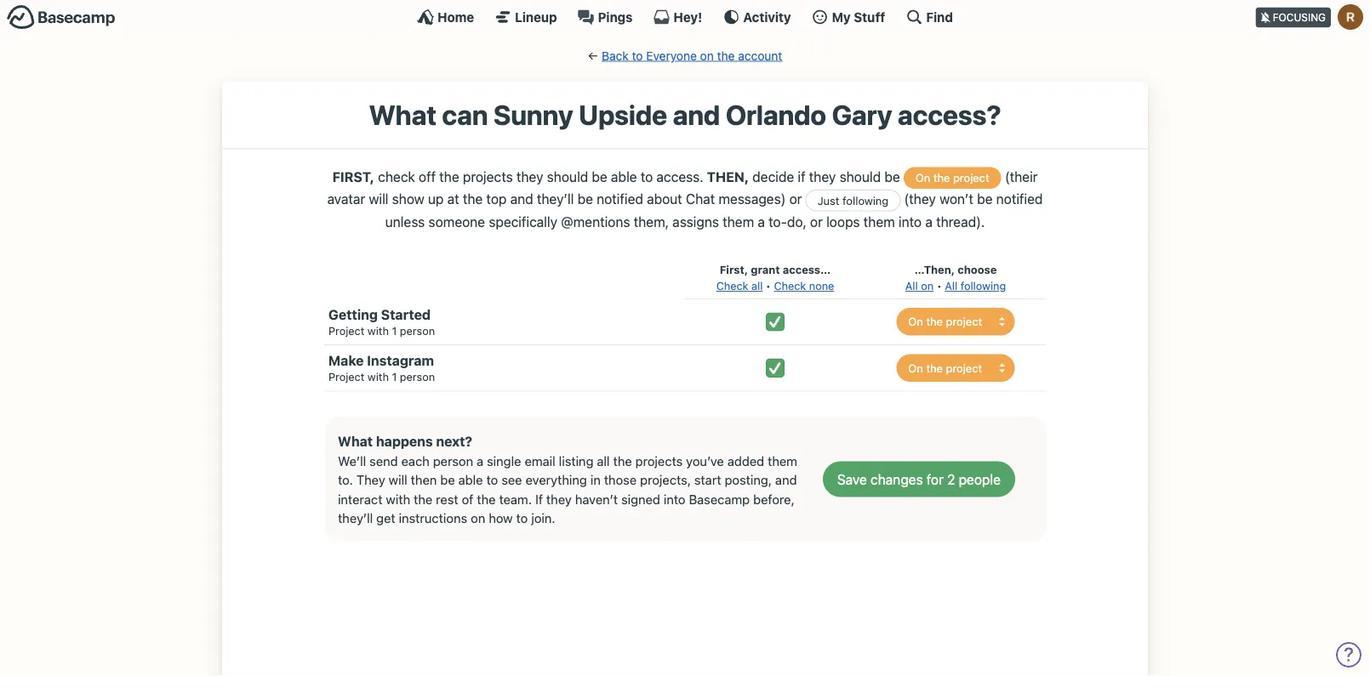 Task type: vqa. For each thing, say whether or not it's contained in the screenshot.
Switch accounts image
yes



Task type: describe. For each thing, give the bounding box(es) containing it.
thread).
[[936, 214, 985, 230]]

show
[[392, 191, 425, 207]]

basecamp
[[689, 492, 750, 507]]

notified inside (they won't be notified unless someone specifically @mentions them, assigns them a to-do, or loops them into a thread).
[[997, 191, 1043, 207]]

1 all from the left
[[906, 280, 918, 292]]

person inside what happens next? we'll send each person a single email listing all the projects you've added them to.                    they will then be able to see everything in those projects, start posting, and interact with the rest of the team.                   if they haven't signed into basecamp before, they'll get instructions on how to join.
[[433, 454, 473, 469]]

just
[[818, 194, 840, 207]]

check all button
[[716, 278, 763, 294]]

to-
[[769, 214, 787, 230]]

project for make
[[329, 371, 365, 383]]

email
[[525, 454, 556, 469]]

what can sunny upside and orlando gary access?
[[369, 99, 1002, 131]]

home link
[[417, 9, 474, 26]]

…then, choose all on • all following
[[906, 263, 1006, 292]]

getting started project                             with 1 person
[[329, 307, 435, 337]]

how
[[489, 511, 513, 526]]

access.
[[657, 168, 704, 185]]

(their avatar will show up at the top and they'll be notified about chat messages)           or
[[327, 168, 1038, 207]]

be inside (they won't be notified unless someone specifically @mentions them, assigns them a to-do, or loops them into a thread).
[[977, 191, 993, 207]]

what for what happens next? we'll send each person a single email listing all the projects you've added them to.                    they will then be able to see everything in those projects, start posting, and interact with the rest of the team.                   if they haven't signed into basecamp before, they'll get instructions on how to join.
[[338, 433, 373, 450]]

back to everyone on the account link
[[602, 49, 783, 63]]

to left see
[[487, 473, 498, 488]]

join.
[[531, 511, 556, 526]]

the right on
[[934, 171, 950, 184]]

1 check from the left
[[716, 280, 749, 292]]

each
[[401, 454, 430, 469]]

chat
[[686, 191, 715, 207]]

lineup
[[515, 9, 557, 24]]

will inside (their avatar will show up at the top and they'll be notified about chat messages)           or
[[369, 191, 389, 207]]

0 horizontal spatial they
[[517, 168, 544, 185]]

decide
[[753, 168, 794, 185]]

account
[[738, 49, 783, 63]]

access?
[[898, 99, 1002, 131]]

can
[[442, 99, 488, 131]]

be inside (their avatar will show up at the top and they'll be notified about chat messages)           or
[[578, 191, 593, 207]]

on
[[916, 171, 931, 184]]

and inside what happens next? we'll send each person a single email listing all the projects you've added them to.                    they will then be able to see everything in those projects, start posting, and interact with the rest of the team.                   if they haven't signed into basecamp before, they'll get instructions on how to join.
[[775, 473, 797, 488]]

all on button
[[906, 278, 934, 294]]

check none button
[[774, 278, 835, 294]]

the right the off
[[439, 168, 459, 185]]

projects,
[[640, 473, 691, 488]]

they
[[357, 473, 385, 488]]

notified inside (their avatar will show up at the top and they'll be notified about chat messages)           or
[[597, 191, 643, 207]]

all inside first, grant access… check all • check none
[[752, 280, 763, 292]]

2 should from the left
[[840, 168, 881, 185]]

instagram
[[367, 353, 434, 369]]

what happens next? we'll send each person a single email listing all the projects you've added them to.                    they will then be able to see everything in those projects, start posting, and interact with the rest of the team.                   if they haven't signed into basecamp before, they'll get instructions on how to join.
[[338, 433, 798, 526]]

avatar
[[327, 191, 365, 207]]

see
[[502, 473, 522, 488]]

haven't
[[575, 492, 618, 507]]

• inside …then, choose all on • all following
[[937, 280, 942, 292]]

check
[[378, 168, 415, 185]]

happens
[[376, 433, 433, 450]]

0 horizontal spatial them
[[723, 214, 754, 230]]

top
[[486, 191, 507, 207]]

added
[[728, 454, 765, 469]]

back
[[602, 49, 629, 63]]

my stuff
[[832, 9, 886, 24]]

before,
[[753, 492, 795, 507]]

everything
[[526, 473, 587, 488]]

upside
[[579, 99, 667, 131]]

2 horizontal spatial they
[[809, 168, 836, 185]]

signed
[[621, 492, 660, 507]]

projects inside what happens next? we'll send each person a single email listing all the projects you've added them to.                    they will then be able to see everything in those projects, start posting, and interact with the rest of the team.                   if they haven't signed into basecamp before, they'll get instructions on how to join.
[[636, 454, 683, 469]]

off
[[419, 168, 436, 185]]

to.
[[338, 473, 353, 488]]

them for loops
[[864, 214, 895, 230]]

the right of
[[477, 492, 496, 507]]

1 for started
[[392, 324, 397, 337]]

in
[[591, 473, 601, 488]]

pings button
[[578, 9, 633, 26]]

hey! button
[[653, 9, 703, 26]]

the up those
[[613, 454, 632, 469]]

access…
[[783, 263, 831, 276]]

gary
[[832, 99, 892, 131]]

find button
[[906, 9, 953, 26]]

none
[[809, 280, 835, 292]]

into inside (they won't be notified unless someone specifically @mentions them, assigns them a to-do, or loops them into a thread).
[[899, 214, 922, 230]]

won't
[[940, 191, 974, 207]]

if
[[798, 168, 806, 185]]

sunny
[[494, 99, 573, 131]]

then
[[411, 473, 437, 488]]

project
[[953, 171, 990, 184]]

then,
[[707, 168, 749, 185]]

orlando
[[726, 99, 827, 131]]

0 vertical spatial able
[[611, 168, 637, 185]]

find
[[926, 9, 953, 24]]

2 horizontal spatial a
[[926, 214, 933, 230]]

1 should from the left
[[547, 168, 588, 185]]

rest
[[436, 492, 458, 507]]

started
[[381, 307, 431, 323]]

with inside what happens next? we'll send each person a single email listing all the projects you've added them to.                    they will then be able to see everything in those projects, start posting, and interact with the rest of the team.                   if they haven't signed into basecamp before, they'll get instructions on how to join.
[[386, 492, 410, 507]]

they'll inside what happens next? we'll send each person a single email listing all the projects you've added them to.                    they will then be able to see everything in those projects, start posting, and interact with the rest of the team.                   if they haven't signed into basecamp before, they'll get instructions on how to join.
[[338, 511, 373, 526]]

2 check from the left
[[774, 280, 806, 292]]

hey!
[[674, 9, 703, 24]]

we'll
[[338, 454, 366, 469]]

ruby image
[[1338, 4, 1364, 30]]

assigns
[[673, 214, 719, 230]]



Task type: locate. For each thing, give the bounding box(es) containing it.
to up about
[[641, 168, 653, 185]]

←
[[588, 49, 599, 63]]

@mentions
[[561, 214, 630, 230]]

getting
[[329, 307, 378, 323]]

1 horizontal spatial able
[[611, 168, 637, 185]]

of
[[462, 492, 474, 507]]

get
[[376, 511, 396, 526]]

1 vertical spatial will
[[389, 473, 408, 488]]

(they
[[904, 191, 936, 207]]

following inside …then, choose all on • all following
[[961, 280, 1006, 292]]

instructions
[[399, 511, 467, 526]]

them
[[723, 214, 754, 230], [864, 214, 895, 230], [768, 454, 798, 469]]

person inside getting started project                             with 1 person
[[400, 324, 435, 337]]

person for instagram
[[400, 371, 435, 383]]

lineup link
[[495, 9, 557, 26]]

project down 'make'
[[329, 371, 365, 383]]

following up 'loops'
[[843, 194, 889, 207]]

0 horizontal spatial check
[[716, 280, 749, 292]]

they right the if
[[809, 168, 836, 185]]

0 horizontal spatial •
[[766, 280, 771, 292]]

do,
[[787, 214, 807, 230]]

with down instagram
[[368, 371, 389, 383]]

make
[[329, 353, 364, 369]]

or right do,
[[810, 214, 823, 230]]

1 horizontal spatial projects
[[636, 454, 683, 469]]

0 vertical spatial they'll
[[537, 191, 574, 207]]

0 horizontal spatial into
[[664, 492, 686, 507]]

them down just following
[[864, 214, 895, 230]]

1 horizontal spatial on
[[700, 49, 714, 63]]

project down 'getting'
[[329, 324, 365, 337]]

to right back
[[632, 49, 643, 63]]

1 horizontal spatial they'll
[[537, 191, 574, 207]]

2 notified from the left
[[997, 191, 1043, 207]]

on right everyone
[[700, 49, 714, 63]]

them,
[[634, 214, 669, 230]]

them down messages)
[[723, 214, 754, 230]]

0 horizontal spatial or
[[790, 191, 802, 207]]

2 horizontal spatial them
[[864, 214, 895, 230]]

main element
[[0, 0, 1371, 33]]

with inside make instagram project                             with 1 person
[[368, 371, 389, 383]]

able
[[611, 168, 637, 185], [459, 473, 483, 488]]

2 vertical spatial person
[[433, 454, 473, 469]]

0 vertical spatial project
[[329, 324, 365, 337]]

0 horizontal spatial they'll
[[338, 511, 373, 526]]

will down "send" at the bottom of the page
[[389, 473, 408, 488]]

messages)
[[719, 191, 786, 207]]

1 vertical spatial they'll
[[338, 511, 373, 526]]

next?
[[436, 433, 472, 450]]

all following button
[[945, 278, 1006, 294]]

1 horizontal spatial them
[[768, 454, 798, 469]]

with up get
[[386, 492, 410, 507]]

focusing button
[[1256, 0, 1371, 33]]

should
[[547, 168, 588, 185], [840, 168, 881, 185]]

what
[[369, 99, 437, 131], [338, 433, 373, 450]]

all
[[752, 280, 763, 292], [597, 454, 610, 469]]

2 vertical spatial and
[[775, 473, 797, 488]]

1 horizontal spatial following
[[961, 280, 1006, 292]]

and up specifically
[[510, 191, 533, 207]]

1 down instagram
[[392, 371, 397, 383]]

1 horizontal spatial and
[[673, 99, 720, 131]]

team.
[[499, 492, 532, 507]]

0 horizontal spatial on
[[471, 511, 485, 526]]

all down grant on the right of the page
[[752, 280, 763, 292]]

with down 'getting'
[[368, 324, 389, 337]]

1 horizontal spatial a
[[758, 214, 765, 230]]

them inside what happens next? we'll send each person a single email listing all the projects you've added them to.                    they will then be able to see everything in those projects, start posting, and interact with the rest of the team.                   if they haven't signed into basecamp before, they'll get instructions on how to join.
[[768, 454, 798, 469]]

into
[[899, 214, 922, 230], [664, 492, 686, 507]]

0 vertical spatial person
[[400, 324, 435, 337]]

2 vertical spatial with
[[386, 492, 410, 507]]

1 vertical spatial projects
[[636, 454, 683, 469]]

my
[[832, 9, 851, 24]]

on inside …then, choose all on • all following
[[921, 280, 934, 292]]

1 vertical spatial all
[[597, 454, 610, 469]]

should up just following
[[840, 168, 881, 185]]

0 vertical spatial following
[[843, 194, 889, 207]]

able up of
[[459, 473, 483, 488]]

on down of
[[471, 511, 485, 526]]

0 vertical spatial with
[[368, 324, 389, 337]]

on down …then,
[[921, 280, 934, 292]]

1 horizontal spatial or
[[810, 214, 823, 230]]

all inside what happens next? we'll send each person a single email listing all the projects you've added them to.                    they will then be able to see everything in those projects, start posting, and interact with the rest of the team.                   if they haven't signed into basecamp before, they'll get instructions on how to join.
[[597, 454, 610, 469]]

them right added at the right bottom of page
[[768, 454, 798, 469]]

0 vertical spatial projects
[[463, 168, 513, 185]]

1 notified from the left
[[597, 191, 643, 207]]

switch accounts image
[[7, 4, 116, 31]]

notified down first, check off the projects they should be able to access. then, decide if they should be
[[597, 191, 643, 207]]

1 down the 'started'
[[392, 324, 397, 337]]

project for getting
[[329, 324, 365, 337]]

…then,
[[915, 263, 955, 276]]

1 horizontal spatial into
[[899, 214, 922, 230]]

person down next?
[[433, 454, 473, 469]]

with for instagram
[[368, 371, 389, 383]]

None submit
[[823, 462, 1016, 498]]

projects up top
[[463, 168, 513, 185]]

on
[[700, 49, 714, 63], [921, 280, 934, 292], [471, 511, 485, 526]]

all up in
[[597, 454, 610, 469]]

they
[[517, 168, 544, 185], [809, 168, 836, 185], [546, 492, 572, 507]]

into inside what happens next? we'll send each person a single email listing all the projects you've added them to.                    they will then be able to see everything in those projects, start posting, and interact with the rest of the team.                   if they haven't signed into basecamp before, they'll get instructions on how to join.
[[664, 492, 686, 507]]

1 project from the top
[[329, 324, 365, 337]]

1 horizontal spatial all
[[752, 280, 763, 292]]

on inside what happens next? we'll send each person a single email listing all the projects you've added them to.                    they will then be able to see everything in those projects, start posting, and interact with the rest of the team.                   if they haven't signed into basecamp before, they'll get instructions on how to join.
[[471, 511, 485, 526]]

2 horizontal spatial and
[[775, 473, 797, 488]]

home
[[438, 9, 474, 24]]

what up we'll
[[338, 433, 373, 450]]

project inside make instagram project                             with 1 person
[[329, 371, 365, 383]]

following
[[843, 194, 889, 207], [961, 280, 1006, 292]]

projects up projects,
[[636, 454, 683, 469]]

1 vertical spatial on
[[921, 280, 934, 292]]

person down instagram
[[400, 371, 435, 383]]

stuff
[[854, 9, 886, 24]]

will
[[369, 191, 389, 207], [389, 473, 408, 488]]

1 horizontal spatial •
[[937, 280, 942, 292]]

check down first,
[[716, 280, 749, 292]]

them for added
[[768, 454, 798, 469]]

a down (they
[[926, 214, 933, 230]]

start
[[695, 473, 722, 488]]

make instagram project                             with 1 person
[[329, 353, 435, 383]]

2 • from the left
[[937, 280, 942, 292]]

what for what can sunny upside and orlando gary access?
[[369, 99, 437, 131]]

all
[[906, 280, 918, 292], [945, 280, 958, 292]]

project inside getting started project                             with 1 person
[[329, 324, 365, 337]]

or inside (they won't be notified unless someone specifically @mentions them, assigns them a to-do, or loops them into a thread).
[[810, 214, 823, 230]]

1 vertical spatial following
[[961, 280, 1006, 292]]

0 vertical spatial all
[[752, 280, 763, 292]]

1 vertical spatial project
[[329, 371, 365, 383]]

1 vertical spatial 1
[[392, 371, 397, 383]]

0 vertical spatial 1
[[392, 324, 397, 337]]

my stuff button
[[812, 9, 886, 26]]

projects
[[463, 168, 513, 185], [636, 454, 683, 469]]

unless
[[385, 214, 425, 230]]

0 horizontal spatial a
[[477, 454, 484, 469]]

everyone
[[646, 49, 697, 63]]

they'll down interact
[[338, 511, 373, 526]]

(they won't be notified unless someone specifically @mentions them, assigns them a to-do, or loops them into a thread).
[[385, 191, 1043, 230]]

• down …then,
[[937, 280, 942, 292]]

someone
[[429, 214, 485, 230]]

the right at
[[463, 191, 483, 207]]

you've
[[686, 454, 724, 469]]

the down then
[[414, 492, 433, 507]]

notified down (their
[[997, 191, 1043, 207]]

into down projects,
[[664, 492, 686, 507]]

grant
[[751, 263, 780, 276]]

0 horizontal spatial able
[[459, 473, 483, 488]]

0 horizontal spatial and
[[510, 191, 533, 207]]

a inside what happens next? we'll send each person a single email listing all the projects you've added them to.                    they will then be able to see everything in those projects, start posting, and interact with the rest of the team.                   if they haven't signed into basecamp before, they'll get instructions on how to join.
[[477, 454, 484, 469]]

or up do,
[[790, 191, 802, 207]]

0 horizontal spatial all
[[597, 454, 610, 469]]

be inside what happens next? we'll send each person a single email listing all the projects you've added them to.                    they will then be able to see everything in those projects, start posting, and interact with the rest of the team.                   if they haven't signed into basecamp before, they'll get instructions on how to join.
[[440, 473, 455, 488]]

0 vertical spatial will
[[369, 191, 389, 207]]

•
[[766, 280, 771, 292], [937, 280, 942, 292]]

the left account
[[717, 49, 735, 63]]

or inside (their avatar will show up at the top and they'll be notified about chat messages)           or
[[790, 191, 802, 207]]

• down grant on the right of the page
[[766, 280, 771, 292]]

1 vertical spatial person
[[400, 371, 435, 383]]

2 1 from the top
[[392, 371, 397, 383]]

they down everything
[[546, 492, 572, 507]]

able inside what happens next? we'll send each person a single email listing all the projects you've added them to.                    they will then be able to see everything in those projects, start posting, and interact with the rest of the team.                   if they haven't signed into basecamp before, they'll get instructions on how to join.
[[459, 473, 483, 488]]

1 horizontal spatial they
[[546, 492, 572, 507]]

2 horizontal spatial on
[[921, 280, 934, 292]]

loops
[[827, 214, 860, 230]]

will inside what happens next? we'll send each person a single email listing all the projects you've added them to.                    they will then be able to see everything in those projects, start posting, and interact with the rest of the team.                   if they haven't signed into basecamp before, they'll get instructions on how to join.
[[389, 473, 408, 488]]

and down back to everyone on the account link
[[673, 99, 720, 131]]

interact
[[338, 492, 383, 507]]

at
[[447, 191, 459, 207]]

0 horizontal spatial should
[[547, 168, 588, 185]]

activity
[[743, 9, 791, 24]]

following down choose
[[961, 280, 1006, 292]]

0 vertical spatial into
[[899, 214, 922, 230]]

0 vertical spatial what
[[369, 99, 437, 131]]

first, check off the projects they should be able to access. then, decide if they should be
[[332, 168, 904, 185]]

1 vertical spatial or
[[810, 214, 823, 230]]

the inside (their avatar will show up at the top and they'll be notified about chat messages)           or
[[463, 191, 483, 207]]

2 project from the top
[[329, 371, 365, 383]]

up
[[428, 191, 444, 207]]

1 vertical spatial with
[[368, 371, 389, 383]]

1 inside make instagram project                             with 1 person
[[392, 371, 397, 383]]

they inside what happens next? we'll send each person a single email listing all the projects you've added them to.                    they will then be able to see everything in those projects, start posting, and interact with the rest of the team.                   if they haven't signed into basecamp before, they'll get instructions on how to join.
[[546, 492, 572, 507]]

first,
[[332, 168, 375, 185]]

2 vertical spatial on
[[471, 511, 485, 526]]

2 all from the left
[[945, 280, 958, 292]]

those
[[604, 473, 637, 488]]

specifically
[[489, 214, 558, 230]]

1 horizontal spatial should
[[840, 168, 881, 185]]

send
[[370, 454, 398, 469]]

person
[[400, 324, 435, 337], [400, 371, 435, 383], [433, 454, 473, 469]]

1 vertical spatial and
[[510, 191, 533, 207]]

about
[[647, 191, 683, 207]]

1 vertical spatial able
[[459, 473, 483, 488]]

what up check
[[369, 99, 437, 131]]

with inside getting started project                             with 1 person
[[368, 324, 389, 337]]

focusing
[[1273, 11, 1326, 23]]

be
[[592, 168, 608, 185], [885, 168, 900, 185], [578, 191, 593, 207], [977, 191, 993, 207], [440, 473, 455, 488]]

1 vertical spatial what
[[338, 433, 373, 450]]

pings
[[598, 9, 633, 24]]

• inside first, grant access… check all • check none
[[766, 280, 771, 292]]

activity link
[[723, 9, 791, 26]]

person inside make instagram project                             with 1 person
[[400, 371, 435, 383]]

and up before,
[[775, 473, 797, 488]]

and inside (their avatar will show up at the top and they'll be notified about chat messages)           or
[[510, 191, 533, 207]]

1 horizontal spatial all
[[945, 280, 958, 292]]

they up specifically
[[517, 168, 544, 185]]

1 horizontal spatial notified
[[997, 191, 1043, 207]]

if
[[535, 492, 543, 507]]

first,
[[720, 263, 748, 276]]

0 horizontal spatial projects
[[463, 168, 513, 185]]

person for started
[[400, 324, 435, 337]]

1 for instagram
[[392, 371, 397, 383]]

to down team.
[[516, 511, 528, 526]]

a left the single
[[477, 454, 484, 469]]

check down access… at the top right of the page
[[774, 280, 806, 292]]

notified
[[597, 191, 643, 207], [997, 191, 1043, 207]]

person down the 'started'
[[400, 324, 435, 337]]

0 vertical spatial or
[[790, 191, 802, 207]]

1 vertical spatial into
[[664, 492, 686, 507]]

a left 'to-'
[[758, 214, 765, 230]]

to
[[632, 49, 643, 63], [641, 168, 653, 185], [487, 473, 498, 488], [516, 511, 528, 526]]

and
[[673, 99, 720, 131], [510, 191, 533, 207], [775, 473, 797, 488]]

they'll up specifically
[[537, 191, 574, 207]]

what inside what happens next? we'll send each person a single email listing all the projects you've added them to.                    they will then be able to see everything in those projects, start posting, and interact with the rest of the team.                   if they haven't signed into basecamp before, they'll get instructions on how to join.
[[338, 433, 373, 450]]

with for started
[[368, 324, 389, 337]]

1 • from the left
[[766, 280, 771, 292]]

0 horizontal spatial notified
[[597, 191, 643, 207]]

1 horizontal spatial check
[[774, 280, 806, 292]]

0 horizontal spatial following
[[843, 194, 889, 207]]

0 vertical spatial on
[[700, 49, 714, 63]]

should up @mentions
[[547, 168, 588, 185]]

on the project
[[916, 171, 990, 184]]

1 1 from the top
[[392, 324, 397, 337]]

will down check
[[369, 191, 389, 207]]

able up them,
[[611, 168, 637, 185]]

they'll inside (their avatar will show up at the top and they'll be notified about chat messages)           or
[[537, 191, 574, 207]]

listing
[[559, 454, 594, 469]]

posting,
[[725, 473, 772, 488]]

(their
[[1005, 168, 1038, 185]]

into down (they
[[899, 214, 922, 230]]

0 vertical spatial and
[[673, 99, 720, 131]]

1 inside getting started project                             with 1 person
[[392, 324, 397, 337]]

0 horizontal spatial all
[[906, 280, 918, 292]]



